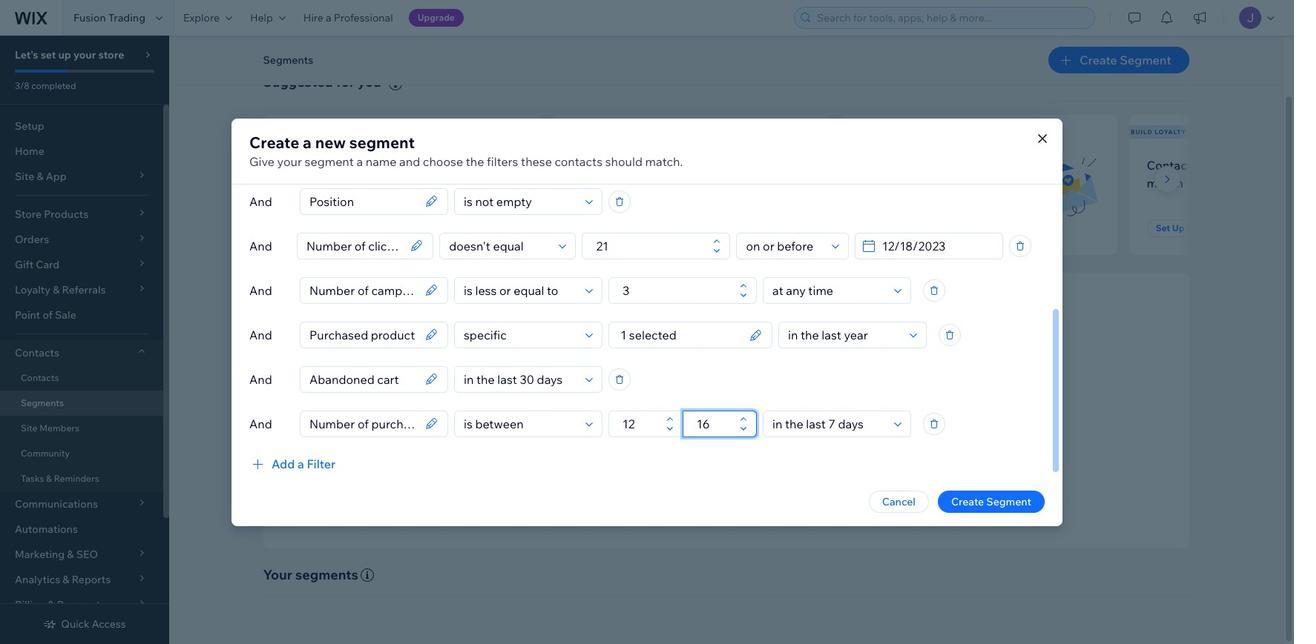 Task type: locate. For each thing, give the bounding box(es) containing it.
contacts inside new contacts who recently subscribed to your mailing list
[[309, 158, 357, 173]]

for
[[336, 73, 355, 91]]

1 horizontal spatial create segment
[[1080, 53, 1172, 68]]

0 horizontal spatial to
[[346, 176, 358, 191]]

list
[[260, 115, 1294, 255]]

1 horizontal spatial who
[[684, 158, 707, 173]]

contacts inside reach the right target audience create specific groups of contacts that update automatically send personalized email campaigns to drive sales and build trust
[[702, 420, 744, 433]]

a inside potential customers who haven't made a purchase yet
[[647, 176, 654, 191]]

your right on
[[918, 176, 943, 191]]

create segment button
[[1049, 47, 1189, 73], [938, 491, 1045, 513]]

of
[[43, 309, 53, 322], [690, 420, 700, 433]]

contacts button
[[0, 341, 163, 366]]

Enter a number text field
[[592, 233, 709, 259], [618, 278, 736, 303]]

who up purchase
[[684, 158, 707, 173]]

your inside new contacts who recently subscribed to your mailing list
[[360, 176, 385, 191]]

potential
[[570, 158, 619, 173]]

set up segment for clicked
[[867, 223, 937, 234]]

trading
[[108, 11, 145, 24]]

new up subscribed
[[281, 158, 306, 173]]

enter a number text field up select options field
[[618, 278, 736, 303]]

sales
[[794, 440, 818, 453]]

Search for tools, apps, help & more... field
[[813, 7, 1090, 28]]

up down subscribed
[[306, 223, 319, 234]]

a right add
[[298, 457, 304, 472]]

access
[[92, 618, 126, 632]]

0 vertical spatial the
[[466, 154, 484, 169]]

1 horizontal spatial subscribers
[[929, 158, 995, 173]]

match.
[[645, 154, 683, 169]]

0 vertical spatial new
[[265, 128, 281, 136]]

set up segment button down on
[[858, 220, 946, 238]]

contacts down the point of sale
[[15, 347, 59, 360]]

cancel button
[[869, 491, 929, 513]]

up
[[306, 223, 319, 234], [595, 223, 607, 234], [884, 223, 896, 234], [1173, 223, 1185, 234]]

send
[[579, 440, 604, 453]]

contacts up haven't
[[555, 154, 603, 169]]

contacts up campaigns
[[702, 420, 744, 433]]

your down name
[[360, 176, 385, 191]]

1 horizontal spatial the
[[669, 398, 690, 415]]

on
[[901, 176, 915, 191]]

create
[[1080, 53, 1117, 68], [249, 132, 299, 152], [579, 420, 611, 433], [951, 495, 984, 509]]

set up segment down subscribed
[[290, 223, 360, 234]]

automations link
[[0, 517, 163, 543]]

0 horizontal spatial contacts
[[309, 158, 357, 173]]

new for new subscribers
[[265, 128, 281, 136]]

subscribers down suggested
[[284, 128, 334, 136]]

segment down new
[[305, 154, 354, 169]]

and
[[249, 194, 272, 209], [249, 239, 272, 253], [249, 283, 272, 298], [249, 328, 272, 343], [249, 372, 272, 387], [249, 417, 272, 432]]

point of sale link
[[0, 303, 163, 328]]

quick
[[61, 618, 90, 632]]

your right up
[[73, 48, 96, 62]]

To text field
[[692, 412, 736, 437]]

who left the 'recently'
[[360, 158, 384, 173]]

a left name
[[357, 154, 363, 169]]

1 horizontal spatial of
[[690, 420, 700, 433]]

segments
[[263, 53, 313, 67], [21, 398, 64, 409]]

segments inside button
[[263, 53, 313, 67]]

1 vertical spatial the
[[669, 398, 690, 415]]

email up on
[[897, 158, 927, 173]]

to right subscribed
[[346, 176, 358, 191]]

setup link
[[0, 114, 163, 139]]

the up 'groups' on the right bottom of page
[[669, 398, 690, 415]]

new inside new contacts who recently subscribed to your mailing list
[[281, 158, 306, 173]]

3 and from the top
[[249, 283, 272, 298]]

let's
[[15, 48, 38, 62]]

0 vertical spatial segments
[[263, 53, 313, 67]]

segments for segments button
[[263, 53, 313, 67]]

contacts down "contacts" dropdown button
[[21, 373, 59, 384]]

3 set up segment button from the left
[[858, 220, 946, 238]]

segments up suggested
[[263, 53, 313, 67]]

12/18/2023 field
[[878, 233, 998, 259]]

1 horizontal spatial segments
[[263, 53, 313, 67]]

of down the right
[[690, 420, 700, 433]]

help
[[250, 11, 273, 24]]

1 horizontal spatial and
[[820, 440, 839, 453]]

email down 'groups' on the right bottom of page
[[671, 440, 697, 453]]

campaigns
[[699, 440, 752, 453]]

1 vertical spatial contacts
[[15, 347, 59, 360]]

2 set from the left
[[579, 223, 593, 234]]

your inside sidebar element
[[73, 48, 96, 62]]

contacts down loyalty at right
[[1147, 158, 1198, 173]]

2 horizontal spatial contacts
[[702, 420, 744, 433]]

0 horizontal spatial the
[[466, 154, 484, 169]]

0 vertical spatial contacts
[[1147, 158, 1198, 173]]

0 vertical spatial subscribers
[[284, 128, 334, 136]]

the left filters
[[466, 154, 484, 169]]

Select an option field
[[742, 233, 828, 259], [768, 278, 890, 303], [784, 322, 905, 348], [768, 412, 890, 437]]

1 vertical spatial subscribers
[[929, 158, 995, 173]]

who inside potential customers who haven't made a purchase yet
[[684, 158, 707, 173]]

1 set up segment button from the left
[[281, 220, 368, 238]]

enter a number text field down made
[[592, 233, 709, 259]]

3 set up segment from the left
[[867, 223, 937, 234]]

2 and from the top
[[249, 239, 272, 253]]

new contacts who recently subscribed to your mailing list
[[281, 158, 448, 191]]

add a filter
[[272, 457, 336, 472]]

email inside reach the right target audience create specific groups of contacts that update automatically send personalized email campaigns to drive sales and build trust
[[671, 440, 697, 453]]

2 who from the left
[[684, 158, 707, 173]]

set up segment button
[[281, 220, 368, 238], [570, 220, 657, 238], [858, 220, 946, 238], [1147, 220, 1235, 238]]

new up give
[[265, 128, 281, 136]]

who inside the "active email subscribers who clicked on your campaign"
[[998, 158, 1021, 173]]

3 up from the left
[[884, 223, 896, 234]]

tasks & reminders link
[[0, 467, 163, 492]]

segments link
[[0, 391, 163, 416]]

2 horizontal spatial who
[[998, 158, 1021, 173]]

up down contacts with a birthday th
[[1173, 223, 1185, 234]]

filters
[[487, 154, 518, 169]]

2 set up segment button from the left
[[570, 220, 657, 238]]

set up segment
[[290, 223, 360, 234], [579, 223, 648, 234], [867, 223, 937, 234], [1156, 223, 1226, 234]]

2 up from the left
[[595, 223, 607, 234]]

up for made
[[595, 223, 607, 234]]

quick access
[[61, 618, 126, 632]]

1 vertical spatial to
[[755, 440, 765, 453]]

4 set up segment from the left
[[1156, 223, 1226, 234]]

0 horizontal spatial of
[[43, 309, 53, 322]]

1 vertical spatial and
[[820, 440, 839, 453]]

point
[[15, 309, 40, 322]]

target
[[726, 398, 765, 415]]

home
[[15, 145, 44, 158]]

1 vertical spatial new
[[281, 158, 306, 173]]

up down haven't
[[595, 223, 607, 234]]

list
[[432, 176, 448, 191]]

contacts inside contacts link
[[21, 373, 59, 384]]

the inside create a new segment give your segment a name and choose the filters these contacts should match.
[[466, 154, 484, 169]]

create segment button for cancel
[[938, 491, 1045, 513]]

1 set up segment from the left
[[290, 223, 360, 234]]

0 horizontal spatial subscribers
[[284, 128, 334, 136]]

haven't
[[570, 176, 610, 191]]

to left 'drive'
[[755, 440, 765, 453]]

1 vertical spatial create segment button
[[938, 491, 1045, 513]]

subscribers up campaign
[[929, 158, 995, 173]]

1 up from the left
[[306, 223, 319, 234]]

1 vertical spatial of
[[690, 420, 700, 433]]

0 vertical spatial and
[[399, 154, 420, 169]]

active
[[858, 158, 894, 173]]

0 horizontal spatial and
[[399, 154, 420, 169]]

1 horizontal spatial to
[[755, 440, 765, 453]]

give
[[249, 154, 275, 169]]

who
[[360, 158, 384, 173], [684, 158, 707, 173], [998, 158, 1021, 173]]

email
[[897, 158, 927, 173], [671, 440, 697, 453]]

1 vertical spatial email
[[671, 440, 697, 453]]

3 who from the left
[[998, 158, 1021, 173]]

set up segment button down subscribed
[[281, 220, 368, 238]]

1 vertical spatial segment
[[305, 154, 354, 169]]

up down clicked
[[884, 223, 896, 234]]

site
[[21, 423, 37, 434]]

segments up site members on the left of the page
[[21, 398, 64, 409]]

0 vertical spatial create segment button
[[1049, 47, 1189, 73]]

0 vertical spatial create segment
[[1080, 53, 1172, 68]]

None field
[[305, 189, 421, 214], [302, 233, 406, 259], [305, 278, 421, 303], [305, 322, 421, 348], [305, 367, 421, 392], [305, 412, 421, 437], [305, 189, 421, 214], [302, 233, 406, 259], [305, 278, 421, 303], [305, 322, 421, 348], [305, 367, 421, 392], [305, 412, 421, 437]]

your right give
[[277, 154, 302, 169]]

setup
[[15, 119, 44, 133]]

contacts inside dropdown button
[[15, 347, 59, 360]]

2 vertical spatial contacts
[[21, 373, 59, 384]]

1 vertical spatial segments
[[21, 398, 64, 409]]

sale
[[55, 309, 76, 322]]

1 horizontal spatial contacts
[[555, 154, 603, 169]]

segments inside sidebar element
[[21, 398, 64, 409]]

your
[[263, 567, 292, 584]]

automations
[[15, 523, 78, 537]]

2 set up segment from the left
[[579, 223, 648, 234]]

1 who from the left
[[360, 158, 384, 173]]

set up segment button down contacts with a birthday th
[[1147, 220, 1235, 238]]

0 horizontal spatial create segment button
[[938, 491, 1045, 513]]

your inside create a new segment give your segment a name and choose the filters these contacts should match.
[[277, 154, 302, 169]]

new
[[265, 128, 281, 136], [281, 158, 306, 173]]

0 vertical spatial to
[[346, 176, 358, 191]]

a down customers
[[647, 176, 654, 191]]

set up segment down made
[[579, 223, 648, 234]]

audience
[[768, 398, 825, 415]]

th
[[1286, 158, 1294, 173]]

0 horizontal spatial who
[[360, 158, 384, 173]]

0 vertical spatial of
[[43, 309, 53, 322]]

contacts
[[555, 154, 603, 169], [309, 158, 357, 173], [702, 420, 744, 433]]

0 vertical spatial email
[[897, 158, 927, 173]]

fusion
[[73, 11, 106, 24]]

tasks
[[21, 474, 44, 485]]

who up campaign
[[998, 158, 1021, 173]]

set up segment button for subscribed
[[281, 220, 368, 238]]

customers
[[622, 158, 681, 173]]

loyalty
[[1155, 128, 1187, 136]]

1 horizontal spatial email
[[897, 158, 927, 173]]

1 set from the left
[[290, 223, 304, 234]]

hire
[[303, 11, 324, 24]]

segment up name
[[349, 132, 415, 152]]

of left sale
[[43, 309, 53, 322]]

create a new segment give your segment a name and choose the filters these contacts should match.
[[249, 132, 683, 169]]

subscribers
[[284, 128, 334, 136], [929, 158, 995, 173]]

set up segment down contacts with a birthday th
[[1156, 223, 1226, 234]]

0 horizontal spatial segments
[[21, 398, 64, 409]]

1 vertical spatial create segment
[[951, 495, 1032, 509]]

to inside reach the right target audience create specific groups of contacts that update automatically send personalized email campaigns to drive sales and build trust
[[755, 440, 765, 453]]

and down automatically
[[820, 440, 839, 453]]

reminders
[[54, 474, 99, 485]]

your
[[73, 48, 96, 62], [277, 154, 302, 169], [360, 176, 385, 191], [918, 176, 943, 191]]

set
[[290, 223, 304, 234], [579, 223, 593, 234], [867, 223, 882, 234], [1156, 223, 1171, 234]]

who for purchase
[[684, 158, 707, 173]]

3 set from the left
[[867, 223, 882, 234]]

contacts down new
[[309, 158, 357, 173]]

contacts with a birthday th
[[1147, 158, 1294, 191]]

who for your
[[360, 158, 384, 173]]

set up segment button down made
[[570, 220, 657, 238]]

0 horizontal spatial email
[[671, 440, 697, 453]]

list containing new contacts who recently subscribed to your mailing list
[[260, 115, 1294, 255]]

and up mailing
[[399, 154, 420, 169]]

tasks & reminders
[[21, 474, 99, 485]]

upgrade button
[[409, 9, 464, 27]]

Choose a condition field
[[459, 189, 581, 214], [445, 233, 555, 259], [459, 278, 581, 303], [459, 322, 581, 348], [459, 367, 581, 392], [459, 412, 581, 437]]

purchase
[[657, 176, 708, 191]]

4 up from the left
[[1173, 223, 1185, 234]]

segment
[[349, 132, 415, 152], [305, 154, 354, 169]]

a
[[326, 11, 332, 24], [303, 132, 312, 152], [357, 154, 363, 169], [1227, 158, 1234, 173], [647, 176, 654, 191], [298, 457, 304, 472]]

1 and from the top
[[249, 194, 272, 209]]

to inside new contacts who recently subscribed to your mailing list
[[346, 176, 358, 191]]

a right with
[[1227, 158, 1234, 173]]

set up segment down on
[[867, 223, 937, 234]]

1 horizontal spatial create segment button
[[1049, 47, 1189, 73]]

the
[[466, 154, 484, 169], [669, 398, 690, 415]]

you
[[358, 73, 381, 91]]

these
[[521, 154, 552, 169]]

made
[[613, 176, 645, 191]]

who inside new contacts who recently subscribed to your mailing list
[[360, 158, 384, 173]]



Task type: vqa. For each thing, say whether or not it's contained in the screenshot.
the top segment
yes



Task type: describe. For each thing, give the bounding box(es) containing it.
0 horizontal spatial create segment
[[951, 495, 1032, 509]]

sidebar element
[[0, 36, 169, 645]]

explore
[[183, 11, 220, 24]]

create inside create a new segment give your segment a name and choose the filters these contacts should match.
[[249, 132, 299, 152]]

set up segment button for made
[[570, 220, 657, 238]]

contacts link
[[0, 366, 163, 391]]

and inside reach the right target audience create specific groups of contacts that update automatically send personalized email campaigns to drive sales and build trust
[[820, 440, 839, 453]]

contacts inside create a new segment give your segment a name and choose the filters these contacts should match.
[[555, 154, 603, 169]]

subscribers inside the "active email subscribers who clicked on your campaign"
[[929, 158, 995, 173]]

6 and from the top
[[249, 417, 272, 432]]

members
[[39, 423, 79, 434]]

professional
[[334, 11, 393, 24]]

filter
[[307, 457, 336, 472]]

build
[[841, 440, 865, 453]]

potential customers who haven't made a purchase yet
[[570, 158, 729, 191]]

new for new contacts who recently subscribed to your mailing list
[[281, 158, 306, 173]]

a inside button
[[298, 457, 304, 472]]

build
[[1131, 128, 1153, 136]]

set up segment for subscribed
[[290, 223, 360, 234]]

set for new contacts who recently subscribed to your mailing list
[[290, 223, 304, 234]]

5 and from the top
[[249, 372, 272, 387]]

recently
[[386, 158, 432, 173]]

upgrade
[[418, 12, 455, 23]]

let's set up your store
[[15, 48, 124, 62]]

active email subscribers who clicked on your campaign
[[858, 158, 1021, 191]]

new
[[315, 132, 346, 152]]

point of sale
[[15, 309, 76, 322]]

your inside the "active email subscribers who clicked on your campaign"
[[918, 176, 943, 191]]

email inside the "active email subscribers who clicked on your campaign"
[[897, 158, 927, 173]]

reach the right target audience create specific groups of contacts that update automatically send personalized email campaigns to drive sales and build trust
[[579, 398, 891, 453]]

0 vertical spatial enter a number text field
[[592, 233, 709, 259]]

hire a professional
[[303, 11, 393, 24]]

the inside reach the right target audience create specific groups of contacts that update automatically send personalized email campaigns to drive sales and build trust
[[669, 398, 690, 415]]

a left new
[[303, 132, 312, 152]]

&
[[46, 474, 52, 485]]

4 set up segment button from the left
[[1147, 220, 1235, 238]]

subscribed
[[281, 176, 343, 191]]

contacts for "contacts" dropdown button
[[15, 347, 59, 360]]

set
[[41, 48, 56, 62]]

4 set from the left
[[1156, 223, 1171, 234]]

of inside reach the right target audience create specific groups of contacts that update automatically send personalized email campaigns to drive sales and build trust
[[690, 420, 700, 433]]

groups
[[653, 420, 688, 433]]

update
[[768, 420, 803, 433]]

yet
[[711, 176, 729, 191]]

create inside reach the right target audience create specific groups of contacts that update automatically send personalized email campaigns to drive sales and build trust
[[579, 420, 611, 433]]

fusion trading
[[73, 11, 145, 24]]

set up segment for made
[[579, 223, 648, 234]]

new subscribers
[[265, 128, 334, 136]]

From text field
[[618, 412, 662, 437]]

4 and from the top
[[249, 328, 272, 343]]

segments
[[295, 567, 358, 584]]

hire a professional link
[[295, 0, 402, 36]]

reach
[[627, 398, 666, 415]]

a inside contacts with a birthday th
[[1227, 158, 1234, 173]]

a right hire
[[326, 11, 332, 24]]

mailing
[[388, 176, 429, 191]]

0 vertical spatial segment
[[349, 132, 415, 152]]

store
[[98, 48, 124, 62]]

name
[[366, 154, 397, 169]]

site members link
[[0, 416, 163, 442]]

campaign
[[945, 176, 1001, 191]]

up
[[58, 48, 71, 62]]

set for potential customers who haven't made a purchase yet
[[579, 223, 593, 234]]

contacts inside contacts with a birthday th
[[1147, 158, 1198, 173]]

3/8
[[15, 80, 29, 91]]

completed
[[31, 80, 76, 91]]

segments button
[[256, 49, 321, 71]]

automatically
[[805, 420, 870, 433]]

set up segment button for clicked
[[858, 220, 946, 238]]

suggested
[[263, 73, 333, 91]]

trust
[[868, 440, 891, 453]]

suggested for you
[[263, 73, 381, 91]]

community link
[[0, 442, 163, 467]]

that
[[746, 420, 766, 433]]

help button
[[241, 0, 295, 36]]

personalized
[[607, 440, 668, 453]]

create segment button for segments
[[1049, 47, 1189, 73]]

of inside sidebar element
[[43, 309, 53, 322]]

3/8 completed
[[15, 80, 76, 91]]

right
[[693, 398, 723, 415]]

up for subscribed
[[306, 223, 319, 234]]

site members
[[21, 423, 79, 434]]

contacts for contacts link
[[21, 373, 59, 384]]

cancel
[[882, 495, 916, 509]]

community
[[21, 448, 70, 459]]

and inside create a new segment give your segment a name and choose the filters these contacts should match.
[[399, 154, 420, 169]]

segments for segments link
[[21, 398, 64, 409]]

add a filter button
[[249, 455, 336, 473]]

1 vertical spatial enter a number text field
[[618, 278, 736, 303]]

with
[[1201, 158, 1225, 173]]

Select options field
[[614, 322, 745, 348]]

clicked
[[858, 176, 898, 191]]

specific
[[614, 420, 651, 433]]

drive
[[767, 440, 791, 453]]

birthday
[[1237, 158, 1284, 173]]

up for clicked
[[884, 223, 896, 234]]

choose
[[423, 154, 463, 169]]

add
[[272, 457, 295, 472]]

build loyalty
[[1131, 128, 1187, 136]]

quick access button
[[43, 618, 126, 632]]

set for active email subscribers who clicked on your campaign
[[867, 223, 882, 234]]



